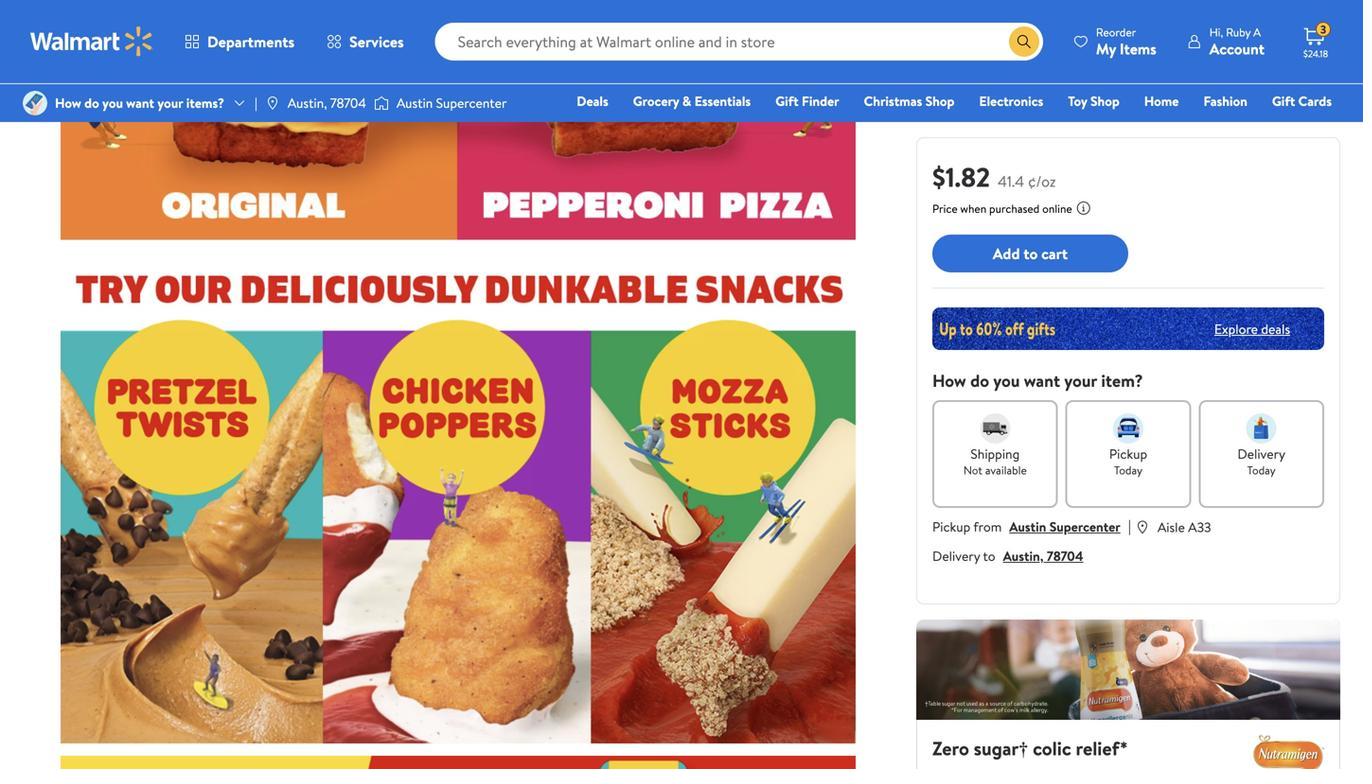 Task type: locate. For each thing, give the bounding box(es) containing it.
1 horizontal spatial austin,
[[1003, 547, 1044, 566]]

41.4
[[998, 171, 1024, 192]]

0 vertical spatial delivery
[[1238, 445, 1286, 463]]

want
[[126, 94, 154, 112], [1024, 369, 1060, 393]]

1 horizontal spatial your
[[1064, 369, 1097, 393]]

0 horizontal spatial delivery
[[932, 547, 980, 566]]

1 today from the left
[[1114, 462, 1143, 479]]

pickup for pickup from austin supercenter |
[[932, 518, 971, 536]]

1 vertical spatial austin
[[1009, 518, 1046, 536]]

you for how do you want your item?
[[993, 369, 1020, 393]]

intent image for shipping image
[[980, 414, 1010, 444]]

0 vertical spatial austin,
[[288, 94, 327, 112]]

item?
[[1101, 369, 1143, 393]]

austin, down pickup from austin supercenter |
[[1003, 547, 1044, 566]]

explore
[[1214, 320, 1258, 338]]

 image
[[23, 91, 47, 115], [374, 94, 389, 113]]

to down from
[[983, 547, 996, 566]]

how do you want your item?
[[932, 369, 1143, 393]]

gift finder
[[776, 92, 839, 110]]

services
[[349, 31, 404, 52]]

want left the items?
[[126, 94, 154, 112]]

departments button
[[169, 19, 311, 64]]

today inside 'delivery today'
[[1247, 462, 1276, 479]]

shop
[[925, 92, 955, 110], [1091, 92, 1120, 110]]

2 today from the left
[[1247, 462, 1276, 479]]

ruby
[[1226, 24, 1251, 40]]

you up intent image for shipping at the bottom
[[993, 369, 1020, 393]]

do for how do you want your items?
[[84, 94, 99, 112]]

1 vertical spatial delivery
[[932, 547, 980, 566]]

today for delivery
[[1247, 462, 1276, 479]]

debit
[[1218, 118, 1251, 137]]

today
[[1114, 462, 1143, 479], [1247, 462, 1276, 479]]

hi, ruby a account
[[1210, 24, 1265, 59]]

1 vertical spatial supercenter
[[1050, 518, 1121, 536]]

0 horizontal spatial do
[[84, 94, 99, 112]]

price when purchased online
[[932, 201, 1072, 217]]

| right the items?
[[255, 94, 257, 112]]

your
[[157, 94, 183, 112], [1064, 369, 1097, 393]]

your for items?
[[157, 94, 183, 112]]

shop right toy
[[1091, 92, 1120, 110]]

0 vertical spatial you
[[102, 94, 123, 112]]

delivery to austin, 78704
[[932, 547, 1083, 566]]

0 horizontal spatial pickup
[[932, 518, 971, 536]]

austin supercenter
[[397, 94, 507, 112]]

austin up austin, 78704 button
[[1009, 518, 1046, 536]]

departments
[[207, 31, 294, 52]]

0 horizontal spatial to
[[983, 547, 996, 566]]

cart
[[1041, 243, 1068, 264]]

gift
[[776, 92, 799, 110], [1272, 92, 1295, 110]]

 image down walmart image
[[23, 91, 47, 115]]

1 vertical spatial your
[[1064, 369, 1097, 393]]

you
[[102, 94, 123, 112], [993, 369, 1020, 393]]

$24.18
[[1303, 47, 1328, 60]]

legal information image
[[1076, 201, 1091, 216]]

78704 down services "dropdown button"
[[330, 94, 366, 112]]

how down walmart image
[[55, 94, 81, 112]]

shipping not available
[[964, 445, 1027, 479]]

| left aisle
[[1128, 516, 1131, 537]]

austin,
[[288, 94, 327, 112], [1003, 547, 1044, 566]]

deals link
[[568, 91, 617, 111]]

1 horizontal spatial to
[[1024, 243, 1038, 264]]

pickup inside pickup from austin supercenter |
[[932, 518, 971, 536]]

reorder
[[1096, 24, 1136, 40]]

how do you want your items?
[[55, 94, 224, 112]]

0 horizontal spatial today
[[1114, 462, 1143, 479]]

0 horizontal spatial 78704
[[330, 94, 366, 112]]

delivery
[[1238, 445, 1286, 463], [932, 547, 980, 566]]

1 vertical spatial how
[[932, 369, 966, 393]]

0 vertical spatial want
[[126, 94, 154, 112]]

1 horizontal spatial 78704
[[1047, 547, 1083, 566]]

items?
[[186, 94, 224, 112]]

1 gift from the left
[[776, 92, 799, 110]]

gift finder link
[[767, 91, 848, 111]]

78704
[[330, 94, 366, 112], [1047, 547, 1083, 566]]

austin supercenter button
[[1009, 518, 1121, 536]]

0 vertical spatial |
[[255, 94, 257, 112]]

pickup left from
[[932, 518, 971, 536]]

1 horizontal spatial today
[[1247, 462, 1276, 479]]

pickup down intent image for pickup
[[1109, 445, 1147, 463]]

walmart+
[[1275, 118, 1332, 137]]

1 shop from the left
[[925, 92, 955, 110]]

delivery down intent image for delivery
[[1238, 445, 1286, 463]]

my
[[1096, 38, 1116, 59]]

0 horizontal spatial gift
[[776, 92, 799, 110]]

0 horizontal spatial  image
[[23, 91, 47, 115]]

|
[[255, 94, 257, 112], [1128, 516, 1131, 537]]

want left item?
[[1024, 369, 1060, 393]]

christmas
[[864, 92, 922, 110]]

to inside add to cart button
[[1024, 243, 1038, 264]]

christmas shop link
[[855, 91, 963, 111]]

how up not
[[932, 369, 966, 393]]

 image right austin, 78704
[[374, 94, 389, 113]]

1 horizontal spatial shop
[[1091, 92, 1120, 110]]

0 vertical spatial to
[[1024, 243, 1038, 264]]

grocery & essentials
[[633, 92, 751, 110]]

today down intent image for delivery
[[1247, 462, 1276, 479]]

a33
[[1188, 518, 1211, 537]]

0 vertical spatial how
[[55, 94, 81, 112]]

austin down 'services'
[[397, 94, 433, 112]]

1 vertical spatial to
[[983, 547, 996, 566]]

1 horizontal spatial how
[[932, 369, 966, 393]]

Walmart Site-Wide search field
[[435, 23, 1043, 61]]

2 gift from the left
[[1272, 92, 1295, 110]]

shop right christmas
[[925, 92, 955, 110]]

registry
[[1114, 118, 1162, 137]]

your left the items?
[[157, 94, 183, 112]]

78704 down the austin supercenter button
[[1047, 547, 1083, 566]]

supercenter inside pickup from austin supercenter |
[[1050, 518, 1121, 536]]

$1.82
[[932, 159, 990, 195]]

shop inside "link"
[[1091, 92, 1120, 110]]

0 vertical spatial 78704
[[330, 94, 366, 112]]

you down walmart image
[[102, 94, 123, 112]]

add to cart
[[993, 243, 1068, 264]]

1 vertical spatial you
[[993, 369, 1020, 393]]

2 shop from the left
[[1091, 92, 1120, 110]]

0 horizontal spatial shop
[[925, 92, 955, 110]]

pickup
[[1109, 445, 1147, 463], [932, 518, 971, 536]]

gift inside "gift cards registry"
[[1272, 92, 1295, 110]]

1 vertical spatial pickup
[[932, 518, 971, 536]]

gift left the "cards" in the right top of the page
[[1272, 92, 1295, 110]]

your left item?
[[1064, 369, 1097, 393]]

walmart image
[[30, 27, 153, 57]]

how
[[55, 94, 81, 112], [932, 369, 966, 393]]

1 horizontal spatial gift
[[1272, 92, 1295, 110]]

1 horizontal spatial  image
[[374, 94, 389, 113]]

1 horizontal spatial delivery
[[1238, 445, 1286, 463]]

grocery & essentials link
[[625, 91, 759, 111]]

do for how do you want your item?
[[970, 369, 989, 393]]

cards
[[1298, 92, 1332, 110]]

0 horizontal spatial austin,
[[288, 94, 327, 112]]

do up intent image for shipping at the bottom
[[970, 369, 989, 393]]

hi,
[[1210, 24, 1223, 40]]

1 horizontal spatial do
[[970, 369, 989, 393]]

1 vertical spatial want
[[1024, 369, 1060, 393]]

delivery down from
[[932, 547, 980, 566]]

0 horizontal spatial want
[[126, 94, 154, 112]]

fashion
[[1204, 92, 1248, 110]]

christmas shop
[[864, 92, 955, 110]]

to
[[1024, 243, 1038, 264], [983, 547, 996, 566]]

1 vertical spatial |
[[1128, 516, 1131, 537]]

0 vertical spatial austin
[[397, 94, 433, 112]]

search icon image
[[1017, 34, 1032, 49]]

today down intent image for pickup
[[1114, 462, 1143, 479]]

0 horizontal spatial supercenter
[[436, 94, 507, 112]]

gift left finder
[[776, 92, 799, 110]]

0 vertical spatial your
[[157, 94, 183, 112]]

home
[[1144, 92, 1179, 110]]

deals
[[577, 92, 608, 110]]

0 horizontal spatial how
[[55, 94, 81, 112]]

not
[[964, 462, 983, 479]]

to left cart on the top of page
[[1024, 243, 1038, 264]]

one debit link
[[1178, 117, 1259, 138]]

do
[[84, 94, 99, 112], [970, 369, 989, 393]]

shop for christmas shop
[[925, 92, 955, 110]]

1 horizontal spatial supercenter
[[1050, 518, 1121, 536]]

1 vertical spatial do
[[970, 369, 989, 393]]

1 horizontal spatial pickup
[[1109, 445, 1147, 463]]

1 horizontal spatial austin
[[1009, 518, 1046, 536]]

to for add
[[1024, 243, 1038, 264]]

supercenter
[[436, 94, 507, 112], [1050, 518, 1121, 536]]

1 horizontal spatial want
[[1024, 369, 1060, 393]]

0 horizontal spatial your
[[157, 94, 183, 112]]

austin, down departments on the left top of the page
[[288, 94, 327, 112]]

0 vertical spatial do
[[84, 94, 99, 112]]

do down walmart image
[[84, 94, 99, 112]]

purchased
[[989, 201, 1040, 217]]

0 vertical spatial pickup
[[1109, 445, 1147, 463]]

fashion link
[[1195, 91, 1256, 111]]

today inside pickup today
[[1114, 462, 1143, 479]]

1 horizontal spatial you
[[993, 369, 1020, 393]]

0 horizontal spatial you
[[102, 94, 123, 112]]

3
[[1320, 21, 1326, 38]]

delivery for to
[[932, 547, 980, 566]]

 image
[[265, 96, 280, 111]]



Task type: vqa. For each thing, say whether or not it's contained in the screenshot.
Cup
no



Task type: describe. For each thing, give the bounding box(es) containing it.
when
[[960, 201, 987, 217]]

delivery today
[[1238, 445, 1286, 479]]

austin, 78704 button
[[1003, 547, 1083, 566]]

0 horizontal spatial |
[[255, 94, 257, 112]]

today for pickup
[[1114, 462, 1143, 479]]

to for delivery
[[983, 547, 996, 566]]

price
[[932, 201, 958, 217]]

reorder my items
[[1096, 24, 1157, 59]]

add to cart button
[[932, 235, 1128, 273]]

finder
[[802, 92, 839, 110]]

1 horizontal spatial |
[[1128, 516, 1131, 537]]

add
[[993, 243, 1020, 264]]

shipping
[[971, 445, 1020, 463]]

1 vertical spatial austin,
[[1003, 547, 1044, 566]]

items
[[1120, 38, 1157, 59]]

essentials
[[695, 92, 751, 110]]

delivery for today
[[1238, 445, 1286, 463]]

shop for toy shop
[[1091, 92, 1120, 110]]

deals
[[1261, 320, 1290, 338]]

1 vertical spatial 78704
[[1047, 547, 1083, 566]]

toy shop
[[1068, 92, 1120, 110]]

one
[[1187, 118, 1215, 137]]

available
[[985, 462, 1027, 479]]

gift cards registry
[[1114, 92, 1332, 137]]

Search search field
[[435, 23, 1043, 61]]

intent image for delivery image
[[1246, 414, 1277, 444]]

0 vertical spatial supercenter
[[436, 94, 507, 112]]

 image for austin supercenter
[[374, 94, 389, 113]]

from
[[974, 518, 1002, 536]]

how for how do you want your item?
[[932, 369, 966, 393]]

pickup for pickup today
[[1109, 445, 1147, 463]]

austin inside pickup from austin supercenter |
[[1009, 518, 1046, 536]]

grocery
[[633, 92, 679, 110]]

toy shop link
[[1060, 91, 1128, 111]]

want for items?
[[126, 94, 154, 112]]

intent image for pickup image
[[1113, 414, 1144, 444]]

registry link
[[1105, 117, 1171, 138]]

pickup from austin supercenter |
[[932, 516, 1131, 537]]

how for how do you want your items?
[[55, 94, 81, 112]]

want for item?
[[1024, 369, 1060, 393]]

up to sixty percent off deals. shop now. image
[[932, 308, 1324, 350]]

¢/oz
[[1028, 171, 1056, 192]]

explore deals link
[[1207, 312, 1298, 346]]

electronics link
[[971, 91, 1052, 111]]

a
[[1253, 24, 1261, 40]]

pickup today
[[1109, 445, 1147, 479]]

explore deals
[[1214, 320, 1290, 338]]

toy
[[1068, 92, 1087, 110]]

services button
[[311, 19, 420, 64]]

 image for how do you want your items?
[[23, 91, 47, 115]]

$1.82 41.4 ¢/oz
[[932, 159, 1056, 195]]

gift for cards
[[1272, 92, 1295, 110]]

aisle
[[1158, 518, 1185, 537]]

you for how do you want your items?
[[102, 94, 123, 112]]

your for item?
[[1064, 369, 1097, 393]]

0 horizontal spatial austin
[[397, 94, 433, 112]]

home link
[[1136, 91, 1188, 111]]

walmart+ link
[[1267, 117, 1340, 138]]

one debit
[[1187, 118, 1251, 137]]

gift for finder
[[776, 92, 799, 110]]

austin, 78704
[[288, 94, 366, 112]]

&
[[682, 92, 691, 110]]

electronics
[[979, 92, 1044, 110]]

aisle a33
[[1158, 518, 1211, 537]]

gift cards link
[[1264, 91, 1340, 111]]

account
[[1210, 38, 1265, 59]]

online
[[1042, 201, 1072, 217]]



